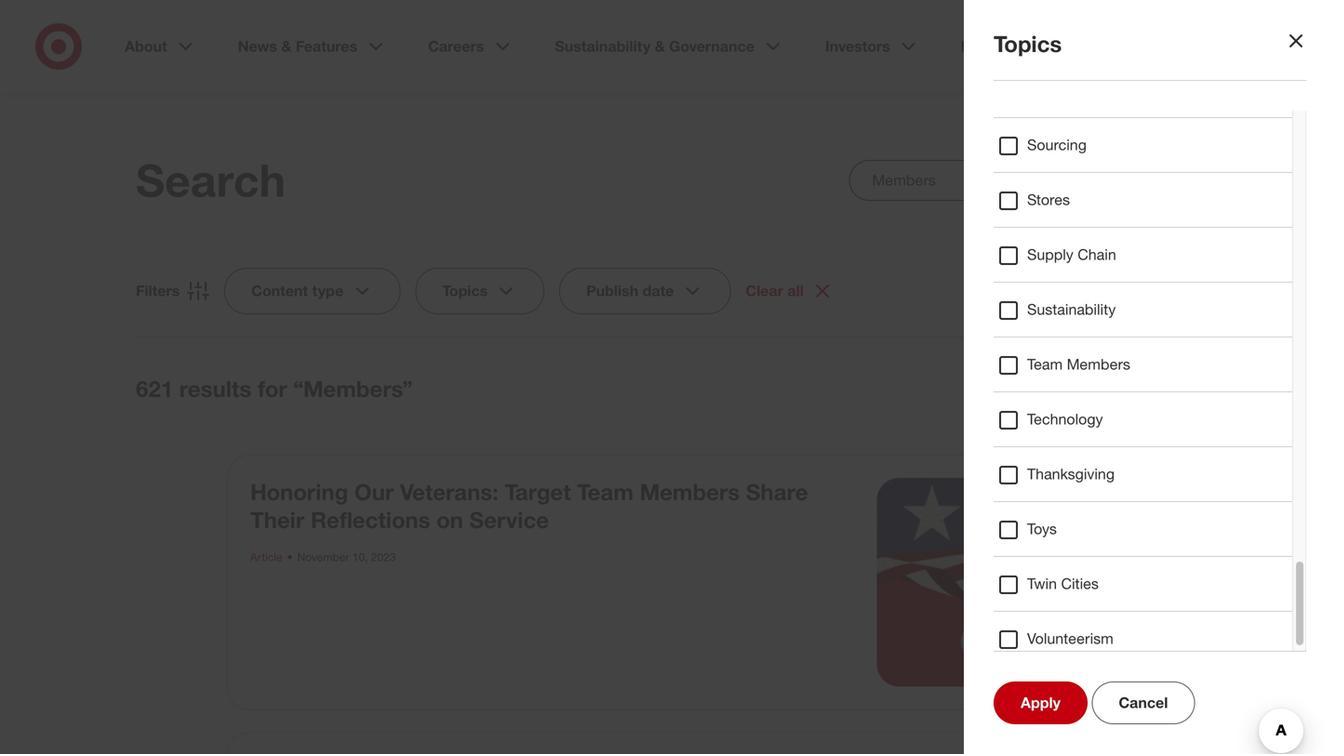 Task type: vqa. For each thing, say whether or not it's contained in the screenshot.
by in the We are focused on cutting our GHG emissions by driving energy efficiency, adopting renewable energy and eliminating waste. We're also working with our suppliers to support their decarbonization efforts.
no



Task type: describe. For each thing, give the bounding box(es) containing it.
clear all button
[[746, 280, 834, 302]]

sustainability
[[1027, 301, 1116, 319]]

Supply Chain checkbox
[[998, 245, 1020, 267]]

supply
[[1027, 246, 1074, 264]]

reflections
[[311, 507, 430, 534]]

november
[[297, 550, 349, 564]]

shop
[[1264, 37, 1301, 55]]

team inside honoring our veterans: target team members share their reflections on service
[[577, 479, 634, 506]]

type
[[312, 282, 344, 300]]

veterans:
[[400, 479, 499, 506]]

toys
[[1027, 520, 1057, 538]]

topics dialog
[[0, 0, 1336, 755]]

sourcing
[[1027, 136, 1087, 154]]

honoring our veterans: target team members share their reflections on service
[[250, 479, 808, 534]]

service
[[469, 507, 549, 534]]

members inside honoring our veterans: target team members share their reflections on service
[[640, 479, 740, 506]]

content type
[[251, 282, 344, 300]]

honoring
[[250, 479, 348, 506]]

their
[[250, 507, 304, 534]]

10,
[[352, 550, 368, 564]]

for
[[258, 375, 287, 402]]

date
[[643, 282, 674, 300]]

621 results for "members"
[[136, 375, 413, 402]]

Volunteerism checkbox
[[998, 629, 1020, 651]]

filters
[[136, 282, 180, 300]]

Search search field
[[849, 160, 1200, 201]]

shop link
[[1241, 37, 1301, 56]]

cancel
[[1119, 694, 1168, 712]]

november 10, 2023
[[297, 550, 396, 564]]



Task type: locate. For each thing, give the bounding box(es) containing it.
members
[[1067, 355, 1131, 374], [640, 479, 740, 506]]

cancel button
[[1092, 682, 1195, 725]]

results
[[179, 375, 252, 402]]

volunteerism
[[1027, 630, 1114, 648]]

Thanksgiving checkbox
[[998, 464, 1020, 487]]

our
[[354, 479, 394, 506]]

apply button
[[994, 682, 1088, 725]]

topics
[[994, 30, 1062, 57], [442, 282, 488, 300]]

members down the sustainability
[[1067, 355, 1131, 374]]

stores
[[1027, 191, 1070, 209]]

1 horizontal spatial members
[[1067, 355, 1131, 374]]

0 vertical spatial team
[[1027, 355, 1063, 374]]

0 vertical spatial topics
[[994, 30, 1062, 57]]

team right team members option
[[1027, 355, 1063, 374]]

thanksgiving
[[1027, 465, 1115, 483]]

team right 'target' at the left of the page
[[577, 479, 634, 506]]

team inside topics dialog
[[1027, 355, 1063, 374]]

0 horizontal spatial team
[[577, 479, 634, 506]]

all
[[788, 282, 804, 300]]

clear
[[746, 282, 783, 300]]

members left share
[[640, 479, 740, 506]]

apply
[[1021, 694, 1061, 712]]

publish
[[586, 282, 639, 300]]

Team Members checkbox
[[998, 355, 1020, 377]]

content
[[251, 282, 308, 300]]

1 horizontal spatial team
[[1027, 355, 1063, 374]]

0 vertical spatial members
[[1067, 355, 1131, 374]]

team members
[[1027, 355, 1131, 374]]

publish date button
[[559, 268, 731, 315]]

"members"
[[293, 375, 413, 402]]

Twin Cities checkbox
[[998, 574, 1020, 597]]

1 vertical spatial topics
[[442, 282, 488, 300]]

Toys checkbox
[[998, 519, 1020, 542]]

on
[[437, 507, 463, 534]]

members inside topics dialog
[[1067, 355, 1131, 374]]

a graphic of a red, white and blue flag with white stars and the target logo. image
[[877, 478, 1086, 687]]

Stores checkbox
[[998, 190, 1020, 212]]

article
[[250, 550, 282, 564]]

topics button
[[415, 268, 545, 315]]

supply chain
[[1027, 246, 1116, 264]]

1 vertical spatial team
[[577, 479, 634, 506]]

topics inside button
[[442, 282, 488, 300]]

publish date
[[586, 282, 674, 300]]

Technology checkbox
[[998, 409, 1020, 432]]

technology
[[1027, 410, 1103, 429]]

clear all
[[746, 282, 804, 300]]

0 horizontal spatial members
[[640, 479, 740, 506]]

chain
[[1078, 246, 1116, 264]]

twin
[[1027, 575, 1057, 593]]

Sourcing checkbox
[[998, 135, 1020, 157]]

1 horizontal spatial topics
[[994, 30, 1062, 57]]

621
[[136, 375, 173, 402]]

1 vertical spatial members
[[640, 479, 740, 506]]

cities
[[1061, 575, 1099, 593]]

team
[[1027, 355, 1063, 374], [577, 479, 634, 506]]

search
[[136, 153, 286, 208]]

topics inside dialog
[[994, 30, 1062, 57]]

2023
[[371, 550, 396, 564]]

honoring our veterans: target team members share their reflections on service link
[[250, 479, 808, 534]]

target
[[505, 479, 571, 506]]

Sustainability checkbox
[[998, 300, 1020, 322]]

content type button
[[224, 268, 400, 315]]

0 horizontal spatial topics
[[442, 282, 488, 300]]

share
[[746, 479, 808, 506]]

twin cities
[[1027, 575, 1099, 593]]

article link
[[250, 550, 282, 564]]



